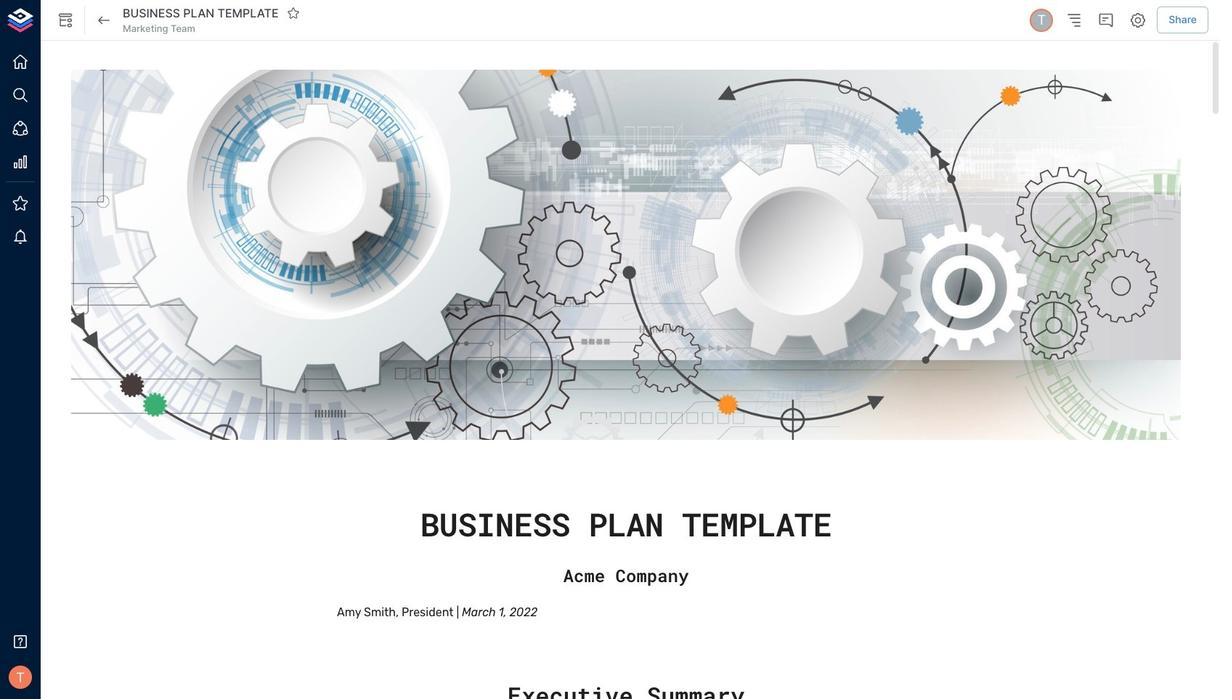 Task type: vqa. For each thing, say whether or not it's contained in the screenshot.
Favorite Image
yes



Task type: describe. For each thing, give the bounding box(es) containing it.
go back image
[[95, 11, 113, 29]]

show wiki image
[[57, 11, 74, 29]]

table of contents image
[[1066, 11, 1084, 29]]

comments image
[[1098, 11, 1115, 29]]



Task type: locate. For each thing, give the bounding box(es) containing it.
favorite image
[[287, 7, 300, 20]]

settings image
[[1130, 11, 1147, 29]]



